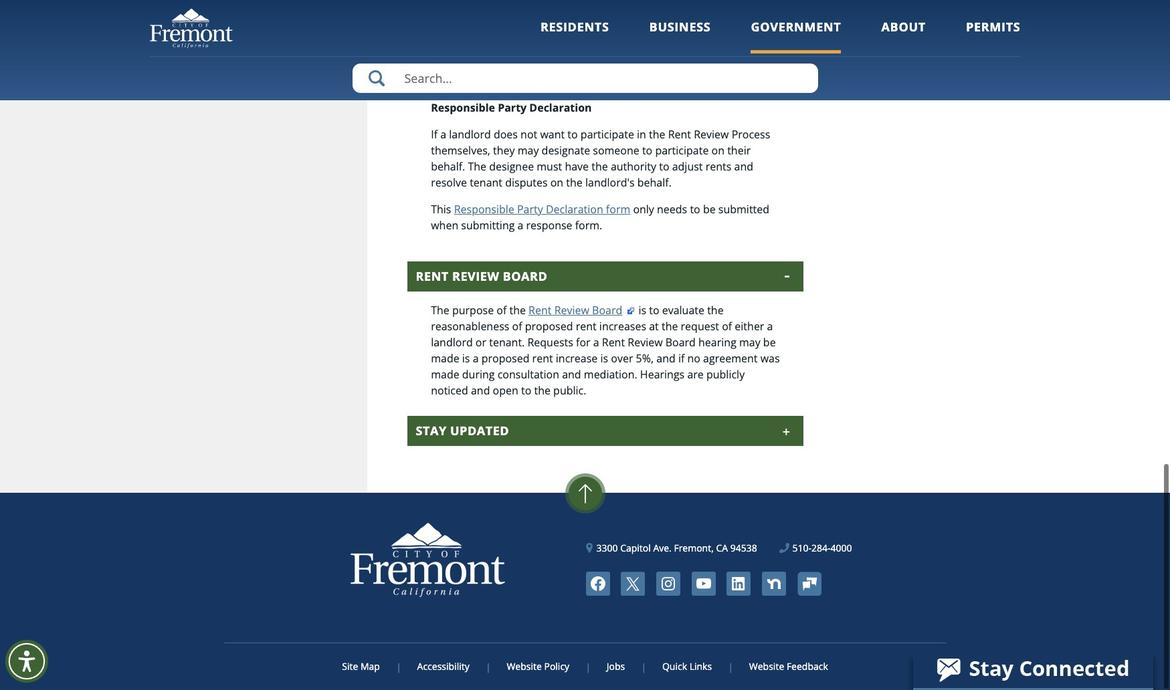 Task type: vqa. For each thing, say whether or not it's contained in the screenshot.
eighth CANCELLED:
no



Task type: describe. For each thing, give the bounding box(es) containing it.
residents
[[541, 19, 609, 35]]

and up public.
[[562, 367, 581, 382]]

about link
[[882, 19, 926, 53]]

website feedback link
[[732, 661, 828, 673]]

permits
[[966, 19, 1021, 35]]

website for website policy
[[507, 661, 542, 673]]

submitted inside only needs to be submitted when submitting a response form.
[[719, 202, 770, 217]]

contact
[[665, 9, 702, 24]]

only
[[633, 202, 654, 217]]

0 horizontal spatial board
[[503, 268, 548, 284]]

hearings
[[640, 367, 685, 382]]

the right 'at'
[[662, 319, 678, 334]]

4000
[[831, 542, 852, 555]]

footer my icon image
[[797, 572, 822, 596]]

increase
[[556, 351, 598, 366]]

is up mediation.
[[601, 351, 608, 366]]

must inside , mail, or in person along with the requested documents in the form. a response form must be submitted within 5 business days, or else the rent increase notice is invalid.
[[637, 58, 662, 72]]

footer fb icon image
[[586, 572, 610, 596]]

notice
[[632, 74, 664, 88]]

rent up the requests
[[529, 303, 552, 318]]

0 horizontal spatial of
[[497, 303, 507, 318]]

government link
[[751, 19, 842, 53]]

quick links
[[663, 661, 712, 673]]

1 horizontal spatial board
[[592, 303, 623, 318]]

if
[[679, 351, 685, 366]]

want
[[540, 127, 565, 142]]

if
[[431, 127, 438, 142]]

days,
[[478, 74, 503, 88]]

2 vertical spatial form
[[606, 202, 631, 217]]

responsible party declaration
[[431, 100, 592, 115]]

ave.
[[653, 542, 672, 555]]

publicly
[[707, 367, 745, 382]]

designee
[[489, 159, 534, 174]]

documents
[[431, 58, 487, 72]]

footer tw icon image
[[621, 572, 645, 596]]

requested
[[713, 42, 764, 56]]

0 vertical spatial responsible
[[431, 100, 495, 115]]

0 vertical spatial on
[[712, 143, 725, 158]]

2 horizontal spatial of
[[722, 319, 732, 334]]

be inside is to evaluate the reasonableness of proposed rent increases at the request of either a landlord or tenant. requests for a rent review board hearing may be made is a proposed rent increase is over 5%, and if no agreement was made during consultation and mediation. hearings are publicly noticed and open to the public.
[[764, 335, 776, 350]]

a
[[551, 58, 558, 72]]

3300 capitol ave. fremont, ca 94538 link
[[587, 541, 757, 556]]

0 vertical spatial party
[[498, 100, 527, 115]]

agreement
[[703, 351, 758, 366]]

reasonableness
[[431, 319, 510, 334]]

needs
[[657, 202, 687, 217]]

is inside , mail, or in person along with the requested documents in the form. a response form must be submitted within 5 business days, or else the rent increase notice is invalid.
[[667, 74, 675, 88]]

the down have
[[566, 175, 583, 190]]

0 vertical spatial request
[[469, 9, 507, 24]]

they inside once a request form is received, our office will contact the opposing party and request that they complete the
[[546, 25, 568, 40]]

hearing
[[699, 335, 737, 350]]

form
[[741, 25, 767, 40]]

their
[[728, 143, 751, 158]]

is to evaluate the reasonableness of proposed rent increases at the request of either a landlord or tenant. requests for a rent review board hearing may be made is a proposed rent increase is over 5%, and if no agreement was made during consultation and mediation. hearings are publicly noticed and open to the public.
[[431, 303, 780, 398]]

,
[[544, 42, 547, 56]]

0 vertical spatial rent
[[576, 319, 597, 334]]

a right the for
[[593, 335, 599, 350]]

a inside once a request form is received, our office will contact the opposing party and request that they complete the
[[460, 9, 466, 24]]

fremont,
[[674, 542, 714, 555]]

tenant
[[470, 175, 503, 190]]

will
[[646, 9, 662, 24]]

business
[[431, 74, 475, 88]]

and inside if a landlord does not want to participate in the rent review process themselves, they may designate someone to participate on their behalf. the designee must have the authority to adjust rents and resolve tenant disputes on the landlord's behalf.
[[735, 159, 754, 174]]

does
[[494, 127, 518, 142]]

quick links link
[[645, 661, 730, 673]]

and inside response to review form and submit it via email
[[431, 42, 450, 56]]

with
[[670, 42, 691, 56]]

if a landlord does not want to participate in the rent review process themselves, they may designate someone to participate on their behalf. the designee must have the authority to adjust rents and resolve tenant disputes on the landlord's behalf.
[[431, 127, 771, 190]]

permits link
[[966, 19, 1021, 53]]

party
[[431, 25, 457, 40]]

accessibility
[[417, 661, 470, 673]]

capitol
[[620, 542, 651, 555]]

website policy
[[507, 661, 570, 673]]

was
[[761, 351, 780, 366]]

3300 capitol ave. fremont, ca 94538
[[597, 542, 757, 555]]

updated
[[450, 423, 509, 439]]

form inside once a request form is received, our office will contact the opposing party and request that they complete the
[[510, 9, 534, 24]]

office
[[615, 9, 643, 24]]

it
[[490, 42, 497, 56]]

response to review form and submit it via email
[[431, 25, 767, 56]]

or inside is to evaluate the reasonableness of proposed rent increases at the request of either a landlord or tenant. requests for a rent review board hearing may be made is a proposed rent increase is over 5%, and if no agreement was made during consultation and mediation. hearings are publicly noticed and open to the public.
[[476, 335, 487, 350]]

1 vertical spatial or
[[506, 74, 517, 88]]

rent review board link
[[529, 303, 636, 318]]

request inside is to evaluate the reasonableness of proposed rent increases at the request of either a landlord or tenant. requests for a rent review board hearing may be made is a proposed rent increase is over 5%, and if no agreement was made during consultation and mediation. hearings are publicly noticed and open to the public.
[[681, 319, 719, 334]]

either
[[735, 319, 765, 334]]

rent review board
[[416, 268, 548, 284]]

else
[[520, 74, 540, 88]]

rent inside if a landlord does not want to participate in the rent review process themselves, they may designate someone to participate on their behalf. the designee must have the authority to adjust rents and resolve tenant disputes on the landlord's behalf.
[[668, 127, 691, 142]]

5%,
[[636, 351, 654, 366]]

complete
[[571, 25, 617, 40]]

landlord inside is to evaluate the reasonableness of proposed rent increases at the request of either a landlord or tenant. requests for a rent review board hearing may be made is a proposed rent increase is over 5%, and if no agreement was made during consultation and mediation. hearings are publicly noticed and open to the public.
[[431, 335, 473, 350]]

the up 'landlord's'
[[592, 159, 608, 174]]

footer ig icon image
[[657, 572, 681, 596]]

site map link
[[342, 661, 397, 673]]

review up the for
[[555, 303, 590, 318]]

email link
[[517, 42, 544, 56]]

this responsible party declaration form
[[431, 202, 631, 217]]

510-
[[793, 542, 812, 555]]

evaluate
[[662, 303, 705, 318]]

to down consultation
[[521, 384, 532, 398]]

over
[[611, 351, 633, 366]]

consultation
[[498, 367, 560, 382]]

in inside if a landlord does not want to participate in the rent review process themselves, they may designate someone to participate on their behalf. the designee must have the authority to adjust rents and resolve tenant disputes on the landlord's behalf.
[[637, 127, 646, 142]]

accessibility link
[[400, 661, 487, 673]]

footer li icon image
[[727, 572, 751, 596]]

resolve
[[431, 175, 467, 190]]

1 vertical spatial rent
[[532, 351, 553, 366]]

opposing
[[724, 9, 770, 24]]

feedback
[[787, 661, 828, 673]]

2 made from the top
[[431, 367, 460, 382]]

be inside only needs to be submitted when submitting a response form.
[[703, 202, 716, 217]]

website for website feedback
[[749, 661, 785, 673]]

once a request form is received, our office will contact the opposing party and request that they complete the
[[431, 9, 770, 40]]

a inside if a landlord does not want to participate in the rent review process themselves, they may designate someone to participate on their behalf. the designee must have the authority to adjust rents and resolve tenant disputes on the landlord's behalf.
[[441, 127, 446, 142]]

quick
[[663, 661, 687, 673]]

the down via
[[502, 58, 518, 72]]

along
[[640, 42, 667, 56]]

residents link
[[541, 19, 609, 53]]

to inside only needs to be submitted when submitting a response form.
[[690, 202, 701, 217]]

tenant.
[[489, 335, 525, 350]]

footer yt icon image
[[692, 572, 716, 596]]

requests
[[528, 335, 573, 350]]



Task type: locate. For each thing, give the bounding box(es) containing it.
is
[[537, 9, 545, 24], [667, 74, 675, 88], [639, 303, 647, 318], [462, 351, 470, 366], [601, 351, 608, 366]]

or down reasonableness
[[476, 335, 487, 350]]

510-284-4000
[[793, 542, 852, 555]]

party down the disputes
[[517, 202, 543, 217]]

are
[[688, 367, 704, 382]]

and
[[460, 25, 479, 40], [431, 42, 450, 56], [735, 159, 754, 174], [657, 351, 676, 366], [562, 367, 581, 382], [471, 384, 490, 398]]

behalf. up resolve
[[431, 159, 465, 174]]

or left else
[[506, 74, 517, 88]]

0 vertical spatial landlord
[[449, 127, 491, 142]]

a inside only needs to be submitted when submitting a response form.
[[518, 218, 524, 233]]

and down the during
[[471, 384, 490, 398]]

not
[[521, 127, 538, 142]]

this
[[431, 202, 451, 217]]

0 vertical spatial response
[[561, 58, 607, 72]]

and down party
[[431, 42, 450, 56]]

board inside is to evaluate the reasonableness of proposed rent increases at the request of either a landlord or tenant. requests for a rent review board hearing may be made is a proposed rent increase is over 5%, and if no agreement was made during consultation and mediation. hearings are publicly noticed and open to the public.
[[666, 335, 696, 350]]

0 vertical spatial participate
[[581, 127, 634, 142]]

submitted inside , mail, or in person along with the requested documents in the form. a response form must be submitted within 5 business days, or else the rent increase notice is invalid.
[[680, 58, 731, 72]]

response down the responsible party declaration form link
[[526, 218, 573, 233]]

increases
[[600, 319, 647, 334]]

about
[[882, 19, 926, 35]]

0 vertical spatial proposed
[[525, 319, 573, 334]]

0 vertical spatial the
[[468, 159, 487, 174]]

0 horizontal spatial they
[[493, 143, 515, 158]]

to down contact
[[690, 25, 701, 40]]

the down a at the top of the page
[[542, 74, 559, 88]]

proposed up the requests
[[525, 319, 573, 334]]

2 horizontal spatial be
[[764, 335, 776, 350]]

0 vertical spatial form
[[510, 9, 534, 24]]

stay connected image
[[914, 651, 1152, 689]]

1 vertical spatial request
[[482, 25, 520, 40]]

1 horizontal spatial rent
[[576, 319, 597, 334]]

2 vertical spatial board
[[666, 335, 696, 350]]

stay
[[416, 423, 447, 439]]

may down not
[[518, 143, 539, 158]]

1 vertical spatial be
[[703, 202, 716, 217]]

1 horizontal spatial they
[[546, 25, 568, 40]]

0 vertical spatial be
[[665, 58, 678, 72]]

submitted down rents
[[719, 202, 770, 217]]

form inside , mail, or in person along with the requested documents in the form. a response form must be submitted within 5 business days, or else the rent increase notice is invalid.
[[610, 58, 634, 72]]

in
[[590, 42, 599, 56], [490, 58, 499, 72], [637, 127, 646, 142]]

is up that
[[537, 9, 545, 24]]

or down complete at top
[[576, 42, 587, 56]]

behalf. down authority
[[638, 175, 672, 190]]

1 vertical spatial party
[[517, 202, 543, 217]]

landlord inside if a landlord does not want to participate in the rent review process themselves, they may designate someone to participate on their behalf. the designee must have the authority to adjust rents and resolve tenant disputes on the landlord's behalf.
[[449, 127, 491, 142]]

1 vertical spatial in
[[490, 58, 499, 72]]

request up it
[[469, 9, 507, 24]]

submitting
[[461, 218, 515, 233]]

website left policy
[[507, 661, 542, 673]]

a up the during
[[473, 351, 479, 366]]

1 horizontal spatial must
[[637, 58, 662, 72]]

1 vertical spatial form
[[610, 58, 634, 72]]

2 vertical spatial be
[[764, 335, 776, 350]]

no
[[688, 351, 701, 366]]

1 horizontal spatial form.
[[575, 218, 603, 233]]

and inside once a request form is received, our office will contact the opposing party and request that they complete the
[[460, 25, 479, 40]]

party up 'does'
[[498, 100, 527, 115]]

website policy link
[[490, 661, 587, 673]]

rent
[[576, 319, 597, 334], [532, 351, 553, 366]]

2 website from the left
[[749, 661, 785, 673]]

0 horizontal spatial rent
[[532, 351, 553, 366]]

1 horizontal spatial or
[[506, 74, 517, 88]]

site
[[342, 661, 358, 673]]

review up the 5%,
[[628, 335, 663, 350]]

to up authority
[[642, 143, 653, 158]]

mail,
[[549, 42, 573, 56]]

form
[[510, 9, 534, 24], [610, 58, 634, 72], [606, 202, 631, 217]]

proposed down tenant.
[[482, 351, 530, 366]]

of up hearing
[[722, 319, 732, 334]]

response down mail,
[[561, 58, 607, 72]]

that
[[523, 25, 543, 40]]

participate up adjust
[[655, 143, 709, 158]]

rent down when
[[416, 268, 449, 284]]

1 horizontal spatial may
[[740, 335, 761, 350]]

a down the this responsible party declaration form
[[518, 218, 524, 233]]

1 vertical spatial declaration
[[546, 202, 603, 217]]

declaration down have
[[546, 202, 603, 217]]

board up increases
[[592, 303, 623, 318]]

0 horizontal spatial the
[[431, 303, 450, 318]]

0 horizontal spatial on
[[551, 175, 564, 190]]

the up "tenant"
[[468, 159, 487, 174]]

the up tenant.
[[510, 303, 526, 318]]

policy
[[544, 661, 570, 673]]

on right the disputes
[[551, 175, 564, 190]]

review up "purpose"
[[452, 268, 500, 284]]

board
[[503, 268, 548, 284], [592, 303, 623, 318], [666, 335, 696, 350]]

0 vertical spatial in
[[590, 42, 599, 56]]

94538
[[731, 542, 757, 555]]

is up the during
[[462, 351, 470, 366]]

footer nd icon image
[[762, 572, 786, 596]]

be up was
[[764, 335, 776, 350]]

1 vertical spatial form.
[[575, 218, 603, 233]]

of right "purpose"
[[497, 303, 507, 318]]

request up via
[[482, 25, 520, 40]]

jobs
[[607, 661, 625, 673]]

the up authority
[[649, 127, 666, 142]]

0 vertical spatial made
[[431, 351, 460, 366]]

of down the purpose of the rent review board
[[512, 319, 522, 334]]

the down consultation
[[534, 384, 551, 398]]

1 horizontal spatial in
[[590, 42, 599, 56]]

site map
[[342, 661, 380, 673]]

the right the evaluate
[[708, 303, 724, 318]]

2 horizontal spatial board
[[666, 335, 696, 350]]

to left adjust
[[659, 159, 670, 174]]

284-
[[812, 542, 831, 555]]

they up mail,
[[546, 25, 568, 40]]

0 horizontal spatial behalf.
[[431, 159, 465, 174]]

request
[[469, 9, 507, 24], [482, 25, 520, 40], [681, 319, 719, 334]]

1 vertical spatial made
[[431, 367, 460, 382]]

tab list containing rent review board
[[408, 0, 804, 446]]

1 horizontal spatial the
[[468, 159, 487, 174]]

on up rents
[[712, 143, 725, 158]]

a right either on the right of the page
[[767, 319, 773, 334]]

0 horizontal spatial in
[[490, 58, 499, 72]]

and up submit
[[460, 25, 479, 40]]

rent up the for
[[576, 319, 597, 334]]

the up response to review form link
[[705, 9, 721, 24]]

2 vertical spatial request
[[681, 319, 719, 334]]

authority
[[611, 159, 657, 174]]

form. down 'landlord's'
[[575, 218, 603, 233]]

responsible up submitting
[[454, 202, 515, 217]]

open
[[493, 384, 519, 398]]

1 vertical spatial on
[[551, 175, 564, 190]]

links
[[690, 661, 712, 673]]

1 vertical spatial submitted
[[719, 202, 770, 217]]

1 horizontal spatial participate
[[655, 143, 709, 158]]

review up the their
[[694, 127, 729, 142]]

submit
[[453, 42, 488, 56]]

is inside once a request form is received, our office will contact the opposing party and request that they complete the
[[537, 9, 545, 24]]

must inside if a landlord does not want to participate in the rent review process themselves, they may designate someone to participate on their behalf. the designee must have the authority to adjust rents and resolve tenant disputes on the landlord's behalf.
[[537, 159, 562, 174]]

participate up someone
[[581, 127, 634, 142]]

0 vertical spatial behalf.
[[431, 159, 465, 174]]

in down complete at top
[[590, 42, 599, 56]]

mediation.
[[584, 367, 638, 382]]

declaration up want
[[530, 100, 592, 115]]

a right if
[[441, 127, 446, 142]]

1 vertical spatial participate
[[655, 143, 709, 158]]

2 horizontal spatial or
[[576, 42, 587, 56]]

participate
[[581, 127, 634, 142], [655, 143, 709, 158]]

response
[[639, 25, 687, 40]]

rents
[[706, 159, 732, 174]]

1 made from the top
[[431, 351, 460, 366]]

0 horizontal spatial participate
[[581, 127, 634, 142]]

within
[[734, 58, 765, 72]]

landlord's
[[586, 175, 635, 190]]

responsible
[[431, 100, 495, 115], [454, 202, 515, 217]]

person
[[602, 42, 637, 56]]

rent down mail,
[[562, 74, 585, 88]]

0 vertical spatial form.
[[521, 58, 548, 72]]

party
[[498, 100, 527, 115], [517, 202, 543, 217]]

business link
[[650, 19, 711, 53]]

on
[[712, 143, 725, 158], [551, 175, 564, 190]]

1 horizontal spatial behalf.
[[638, 175, 672, 190]]

must down designate
[[537, 159, 562, 174]]

behalf.
[[431, 159, 465, 174], [638, 175, 672, 190]]

landlord up themselves, at the left top of the page
[[449, 127, 491, 142]]

to up designate
[[568, 127, 578, 142]]

request down the evaluate
[[681, 319, 719, 334]]

0 vertical spatial submitted
[[680, 58, 731, 72]]

in down it
[[490, 58, 499, 72]]

may inside if a landlord does not want to participate in the rent review process themselves, they may designate someone to participate on their behalf. the designee must have the authority to adjust rents and resolve tenant disputes on the landlord's behalf.
[[518, 143, 539, 158]]

0 vertical spatial must
[[637, 58, 662, 72]]

business
[[650, 19, 711, 35]]

landlord
[[449, 127, 491, 142], [431, 335, 473, 350]]

0 horizontal spatial be
[[665, 58, 678, 72]]

response
[[561, 58, 607, 72], [526, 218, 573, 233]]

may down either on the right of the page
[[740, 335, 761, 350]]

responsible party declaration form link
[[454, 202, 631, 217]]

1 horizontal spatial be
[[703, 202, 716, 217]]

a right 'once'
[[460, 9, 466, 24]]

the down office
[[620, 25, 636, 40]]

once
[[431, 9, 457, 24]]

at
[[649, 319, 659, 334]]

form down person
[[610, 58, 634, 72]]

board up the purpose of the rent review board
[[503, 268, 548, 284]]

when
[[431, 218, 459, 233]]

may inside is to evaluate the reasonableness of proposed rent increases at the request of either a landlord or tenant. requests for a rent review board hearing may be made is a proposed rent increase is over 5%, and if no agreement was made during consultation and mediation. hearings are publicly noticed and open to the public.
[[740, 335, 761, 350]]

1 vertical spatial proposed
[[482, 351, 530, 366]]

submitted
[[680, 58, 731, 72], [719, 202, 770, 217]]

submitted up invalid.
[[680, 58, 731, 72]]

and down the their
[[735, 159, 754, 174]]

be down with
[[665, 58, 678, 72]]

the left "purpose"
[[431, 303, 450, 318]]

1 vertical spatial may
[[740, 335, 761, 350]]

website left the feedback
[[749, 661, 785, 673]]

is up increases
[[639, 303, 647, 318]]

0 vertical spatial or
[[576, 42, 587, 56]]

they down 'does'
[[493, 143, 515, 158]]

be
[[665, 58, 678, 72], [703, 202, 716, 217], [764, 335, 776, 350]]

1 vertical spatial board
[[592, 303, 623, 318]]

1 website from the left
[[507, 661, 542, 673]]

1 vertical spatial they
[[493, 143, 515, 158]]

rent down the requests
[[532, 351, 553, 366]]

2 vertical spatial in
[[637, 127, 646, 142]]

1 vertical spatial must
[[537, 159, 562, 174]]

form up that
[[510, 9, 534, 24]]

and left if at the bottom of page
[[657, 351, 676, 366]]

someone
[[593, 143, 640, 158]]

1 horizontal spatial on
[[712, 143, 725, 158]]

to up 'at'
[[649, 303, 660, 318]]

have
[[565, 159, 589, 174]]

response inside , mail, or in person along with the requested documents in the form. a response form must be submitted within 5 business days, or else the rent increase notice is invalid.
[[561, 58, 607, 72]]

the
[[705, 9, 721, 24], [620, 25, 636, 40], [694, 42, 710, 56], [502, 58, 518, 72], [542, 74, 559, 88], [649, 127, 666, 142], [592, 159, 608, 174], [566, 175, 583, 190], [510, 303, 526, 318], [708, 303, 724, 318], [662, 319, 678, 334], [534, 384, 551, 398]]

response inside only needs to be submitted when submitting a response form.
[[526, 218, 573, 233]]

to inside response to review form and submit it via email
[[690, 25, 701, 40]]

must up notice
[[637, 58, 662, 72]]

1 vertical spatial responsible
[[454, 202, 515, 217]]

map
[[361, 661, 380, 673]]

review inside response to review form and submit it via email
[[703, 25, 738, 40]]

form. inside only needs to be submitted when submitting a response form.
[[575, 218, 603, 233]]

rent inside is to evaluate the reasonableness of proposed rent increases at the request of either a landlord or tenant. requests for a rent review board hearing may be made is a proposed rent increase is over 5%, and if no agreement was made during consultation and mediation. hearings are publicly noticed and open to the public.
[[602, 335, 625, 350]]

form left only
[[606, 202, 631, 217]]

be right needs
[[703, 202, 716, 217]]

in up someone
[[637, 127, 646, 142]]

2 horizontal spatial in
[[637, 127, 646, 142]]

the down response to review form link
[[694, 42, 710, 56]]

1 horizontal spatial website
[[749, 661, 785, 673]]

review up requested
[[703, 25, 738, 40]]

is right notice
[[667, 74, 675, 88]]

review inside if a landlord does not want to participate in the rent review process themselves, they may designate someone to participate on their behalf. the designee must have the authority to adjust rents and resolve tenant disputes on the landlord's behalf.
[[694, 127, 729, 142]]

0 vertical spatial may
[[518, 143, 539, 158]]

1 vertical spatial behalf.
[[638, 175, 672, 190]]

0 horizontal spatial may
[[518, 143, 539, 158]]

1 vertical spatial landlord
[[431, 335, 473, 350]]

form. inside , mail, or in person along with the requested documents in the form. a response form must be submitted within 5 business days, or else the rent increase notice is invalid.
[[521, 58, 548, 72]]

form. down the email
[[521, 58, 548, 72]]

Search text field
[[352, 64, 818, 93]]

the inside if a landlord does not want to participate in the rent review process themselves, they may designate someone to participate on their behalf. the designee must have the authority to adjust rents and resolve tenant disputes on the landlord's behalf.
[[468, 159, 487, 174]]

1 vertical spatial the
[[431, 303, 450, 318]]

0 vertical spatial declaration
[[530, 100, 592, 115]]

1 vertical spatial response
[[526, 218, 573, 233]]

a
[[460, 9, 466, 24], [441, 127, 446, 142], [518, 218, 524, 233], [767, 319, 773, 334], [593, 335, 599, 350], [473, 351, 479, 366]]

0 horizontal spatial website
[[507, 661, 542, 673]]

rent inside , mail, or in person along with the requested documents in the form. a response form must be submitted within 5 business days, or else the rent increase notice is invalid.
[[562, 74, 585, 88]]

they inside if a landlord does not want to participate in the rent review process themselves, they may designate someone to participate on their behalf. the designee must have the authority to adjust rents and resolve tenant disputes on the landlord's behalf.
[[493, 143, 515, 158]]

1 horizontal spatial of
[[512, 319, 522, 334]]

purpose
[[452, 303, 494, 318]]

responsible down business at top left
[[431, 100, 495, 115]]

or
[[576, 42, 587, 56], [506, 74, 517, 88], [476, 335, 487, 350]]

0 horizontal spatial must
[[537, 159, 562, 174]]

0 horizontal spatial or
[[476, 335, 487, 350]]

the
[[468, 159, 487, 174], [431, 303, 450, 318]]

0 vertical spatial board
[[503, 268, 548, 284]]

0 horizontal spatial form.
[[521, 58, 548, 72]]

, mail, or in person along with the requested documents in the form. a response form must be submitted within 5 business days, or else the rent increase notice is invalid.
[[431, 42, 774, 88]]

via
[[500, 42, 514, 56]]

tab list
[[408, 0, 804, 446]]

0 vertical spatial they
[[546, 25, 568, 40]]

to right needs
[[690, 202, 701, 217]]

themselves,
[[431, 143, 490, 158]]

landlord down reasonableness
[[431, 335, 473, 350]]

rent up adjust
[[668, 127, 691, 142]]

stay updated
[[416, 423, 509, 439]]

of
[[497, 303, 507, 318], [512, 319, 522, 334], [722, 319, 732, 334]]

be inside , mail, or in person along with the requested documents in the form. a response form must be submitted within 5 business days, or else the rent increase notice is invalid.
[[665, 58, 678, 72]]

board up if at the bottom of page
[[666, 335, 696, 350]]

review inside is to evaluate the reasonableness of proposed rent increases at the request of either a landlord or tenant. requests for a rent review board hearing may be made is a proposed rent increase is over 5%, and if no agreement was made during consultation and mediation. hearings are publicly noticed and open to the public.
[[628, 335, 663, 350]]

adjust
[[672, 159, 703, 174]]

2 vertical spatial or
[[476, 335, 487, 350]]



